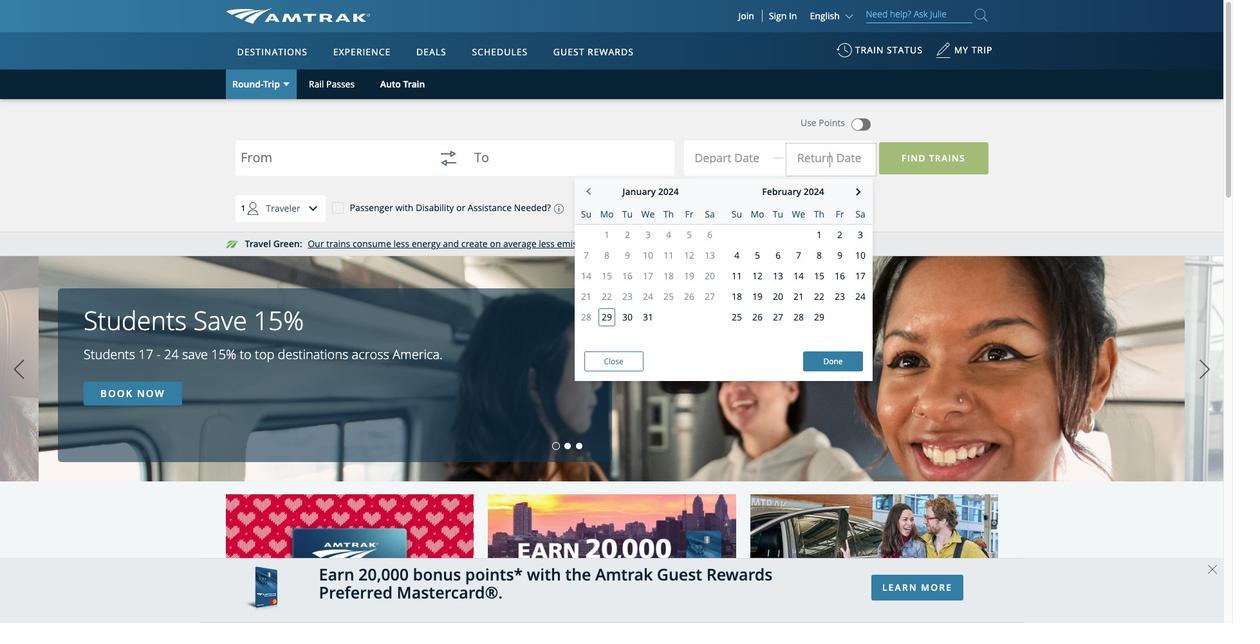 Task type: describe. For each thing, give the bounding box(es) containing it.
earn
[[319, 563, 354, 585]]

experience
[[333, 46, 391, 58]]

-
[[157, 346, 161, 363]]

green:
[[273, 238, 302, 250]]

fr column header for 28
[[830, 205, 850, 224]]

30
[[622, 311, 633, 323]]

students for students 17 - 24 save 15% to top destinations across america.
[[84, 346, 135, 363]]

row containing 4
[[720, 245, 873, 266]]

28
[[794, 311, 804, 323]]

11
[[732, 270, 742, 282]]

close
[[604, 356, 624, 367]]

preferred
[[319, 581, 393, 603]]

close button
[[584, 351, 644, 372]]

mile
[[686, 238, 704, 250]]

20,000
[[359, 563, 409, 585]]

7
[[796, 249, 801, 261]]

0 vertical spatial 24
[[855, 290, 866, 303]]

february
[[762, 185, 801, 198]]

10
[[855, 249, 866, 261]]

trains
[[326, 238, 350, 250]]

status
[[887, 44, 923, 56]]

20
[[773, 290, 783, 303]]

use
[[801, 117, 817, 129]]

2 less from the left
[[539, 238, 555, 250]]

amtrak valentines day gift card image
[[226, 476, 473, 623]]

traveler button
[[235, 195, 326, 222]]

0 horizontal spatial 17
[[139, 346, 153, 363]]

monday, january 8, 2024 cell
[[597, 245, 617, 266]]

our
[[308, 238, 324, 250]]

click to add the number travelers and discount types image
[[300, 196, 326, 221]]

saturday, january 6, 2024 cell
[[700, 225, 720, 245]]

round-trip
[[232, 78, 280, 90]]

guest rewards button
[[548, 34, 639, 70]]

students for students save 15%
[[84, 303, 187, 338]]

tuesday, january 16, 2024 cell
[[617, 266, 638, 286]]

sa for 28
[[856, 208, 866, 220]]

next image
[[1195, 353, 1215, 386]]

row containing 18
[[720, 286, 873, 307]]

average
[[503, 238, 537, 250]]

1 less from the left
[[394, 238, 409, 250]]

0 horizontal spatial with
[[395, 202, 414, 214]]

train status link
[[837, 38, 923, 70]]

schedules
[[472, 46, 528, 58]]

bonus
[[413, 563, 461, 585]]

0 vertical spatial 15%
[[254, 303, 304, 338]]

amtrak sustains leaf icon image
[[226, 241, 238, 249]]

passes
[[326, 78, 355, 90]]

monday, january 15, 2024 cell
[[597, 266, 617, 286]]

add trip
[[709, 201, 745, 214]]

across
[[352, 346, 389, 363]]

book
[[100, 387, 133, 400]]

mastercard®.
[[397, 581, 503, 603]]

monday, january 22, 2024 cell
[[597, 286, 617, 307]]

join
[[739, 10, 754, 22]]

rewards inside popup button
[[588, 46, 634, 58]]

sunday, january 7, 2024 cell
[[576, 245, 597, 266]]

8
[[817, 249, 822, 261]]

th for 31
[[664, 208, 674, 220]]

select caret image
[[283, 83, 290, 86]]

book now
[[100, 387, 165, 400]]

points
[[819, 117, 845, 129]]

2 on from the left
[[601, 238, 612, 250]]

tu column header for 27
[[768, 205, 789, 224]]

passenger
[[350, 202, 393, 214]]

learn more link
[[872, 575, 964, 600]]

learn
[[883, 581, 918, 593]]

we column header for 28
[[789, 205, 809, 224]]

trip for round-trip
[[263, 78, 280, 90]]

tuesday, january 23, 2024 cell
[[617, 286, 638, 307]]

From text field
[[240, 151, 423, 168]]

cars
[[751, 238, 768, 250]]

travel green: our trains consume less energy and create on average less emissions on a per-passenger-mile basis than cars and planes.
[[245, 238, 819, 250]]

thursday, january 4, 2024 cell
[[659, 225, 679, 245]]

america.
[[393, 346, 443, 363]]

Passenger with Disability or Assistance Needed? checkbox
[[332, 201, 343, 213]]

tuesday, january 2, 2024 cell
[[617, 225, 638, 245]]

mo column header for 26
[[747, 205, 768, 224]]

consume
[[353, 238, 391, 250]]

17 inside grid
[[855, 270, 866, 282]]

round-
[[232, 78, 263, 90]]

basis
[[706, 238, 727, 250]]

my
[[954, 44, 969, 56]]

energy
[[412, 238, 441, 250]]

6
[[776, 249, 781, 261]]

trip for add trip
[[728, 201, 745, 214]]

we column header for 31
[[638, 205, 659, 224]]

5
[[755, 249, 760, 261]]

25
[[732, 311, 742, 323]]

23
[[835, 290, 845, 303]]

fr column header for 31
[[679, 205, 700, 224]]

banner containing join
[[0, 0, 1224, 297]]

18
[[732, 290, 742, 303]]

mo column header for 29
[[597, 205, 617, 224]]

mo for 26
[[751, 208, 764, 220]]

guest rewards
[[553, 46, 634, 58]]

previous image
[[9, 353, 29, 386]]

auto train
[[380, 78, 425, 90]]

deals button
[[411, 34, 452, 70]]

thursday, january 11, 2024 cell
[[659, 245, 679, 266]]

rail
[[309, 78, 324, 90]]

top
[[255, 346, 274, 363]]

train status
[[855, 44, 923, 56]]

31
[[643, 311, 653, 323]]

train
[[403, 78, 425, 90]]

train
[[855, 44, 884, 56]]

thursday, january 25, 2024 cell
[[659, 286, 679, 307]]

monday, january 1, 2024 cell
[[597, 225, 617, 245]]

january 2024
[[623, 185, 679, 198]]

2024 for february 2024
[[804, 185, 824, 198]]

than
[[730, 238, 749, 250]]

14
[[794, 270, 804, 282]]

row containing 1
[[720, 225, 873, 245]]

row containing 25
[[720, 307, 873, 328]]

1 on from the left
[[490, 238, 501, 250]]

add trip button
[[666, 196, 771, 220]]

use points
[[801, 117, 845, 129]]

26
[[752, 311, 763, 323]]

wednesday, january 10, 2024 cell
[[638, 245, 659, 266]]

su column header for 29
[[576, 205, 597, 224]]

sign in button
[[769, 10, 797, 22]]



Task type: locate. For each thing, give the bounding box(es) containing it.
2 sa from the left
[[856, 208, 866, 220]]

1 grid from the left
[[575, 205, 720, 350]]

0 horizontal spatial we
[[642, 208, 655, 220]]

book now link
[[84, 382, 182, 406]]

0 horizontal spatial on
[[490, 238, 501, 250]]

tuesday, january 9, 2024 cell
[[617, 245, 638, 266]]

su right 'add'
[[732, 208, 742, 220]]

with left disability
[[395, 202, 414, 214]]

27
[[773, 311, 783, 323]]

su column header up monday, january 1, 2024 cell
[[576, 205, 597, 224]]

we for 31
[[642, 208, 655, 220]]

1 horizontal spatial rewards
[[707, 563, 773, 585]]

to
[[240, 346, 252, 363]]

regions map image
[[274, 107, 582, 288]]

mo up monday, january 1, 2024 cell
[[600, 208, 614, 220]]

add
[[709, 201, 726, 214]]

none field from
[[240, 143, 423, 185]]

row
[[575, 205, 720, 225], [720, 205, 873, 225], [575, 225, 720, 245], [720, 225, 873, 245], [575, 245, 720, 266], [720, 245, 873, 266], [575, 266, 720, 286], [720, 266, 873, 286], [575, 286, 720, 307], [720, 286, 873, 307], [575, 307, 720, 328], [720, 307, 873, 328], [575, 328, 720, 350], [720, 328, 873, 350]]

we column header
[[638, 205, 659, 224], [789, 205, 809, 224]]

th column header for 28
[[809, 205, 830, 224]]

th column header up thursday, january 4, 2024 cell
[[659, 205, 679, 224]]

sa
[[705, 208, 715, 220], [856, 208, 866, 220]]

english
[[810, 10, 840, 22]]

round-trip button
[[226, 70, 296, 99]]

1 we column header from the left
[[638, 205, 659, 224]]

travel
[[245, 238, 271, 250]]

2 th column header from the left
[[809, 205, 830, 224]]

auto
[[380, 78, 401, 90]]

1 vertical spatial trip
[[728, 201, 745, 214]]

1 vertical spatial with
[[527, 563, 561, 585]]

13
[[773, 270, 783, 282]]

more information about accessible travel requests. image
[[551, 204, 564, 213]]

tu up the tuesday, january 2, 2024 cell
[[622, 208, 633, 220]]

0 horizontal spatial guest
[[553, 46, 585, 58]]

amtrak guest rewards preferred mastercard image
[[245, 566, 277, 615]]

1 horizontal spatial mo column header
[[747, 205, 768, 224]]

1 vertical spatial 15%
[[211, 346, 236, 363]]

1 horizontal spatial sa column header
[[850, 205, 871, 224]]

0 horizontal spatial we column header
[[638, 205, 659, 224]]

in
[[789, 10, 797, 22]]

th up 1
[[814, 208, 825, 220]]

Please enter your search item search field
[[866, 6, 972, 23]]

3
[[858, 229, 863, 241]]

mo column header
[[597, 205, 617, 224], [747, 205, 768, 224]]

banner
[[0, 0, 1224, 297]]

24 right the - on the bottom left
[[164, 346, 179, 363]]

th up thursday, january 4, 2024 cell
[[664, 208, 674, 220]]

22
[[814, 290, 825, 303]]

2 fr from the left
[[836, 208, 844, 220]]

1 horizontal spatial with
[[527, 563, 561, 585]]

1 horizontal spatial and
[[771, 238, 787, 250]]

1 vertical spatial students
[[84, 346, 135, 363]]

more
[[921, 581, 953, 593]]

1 th column header from the left
[[659, 205, 679, 224]]

row containing 29
[[575, 307, 720, 328]]

1 horizontal spatial fr column header
[[830, 205, 850, 224]]

su for 29
[[581, 208, 592, 220]]

0 vertical spatial guest
[[553, 46, 585, 58]]

To text field
[[474, 151, 657, 168]]

our trains consume less energy and create on average less emissions on a per-passenger-mile basis than cars and planes. link
[[308, 238, 819, 250]]

tu for 27
[[773, 208, 784, 220]]

we
[[642, 208, 655, 220], [792, 208, 806, 220]]

choose a slide to display tab list
[[0, 443, 585, 449]]

experience button
[[328, 34, 396, 70]]

17 right 16
[[855, 270, 866, 282]]

thursday, january 18, 2024 cell
[[659, 266, 679, 286]]

mo
[[600, 208, 614, 220], [751, 208, 764, 220]]

less right average
[[539, 238, 555, 250]]

0 horizontal spatial su
[[581, 208, 592, 220]]

grid
[[575, 205, 720, 350], [720, 205, 873, 350]]

19
[[752, 290, 763, 303]]

2 tu column header from the left
[[768, 205, 789, 224]]

disability
[[416, 202, 454, 214]]

0 horizontal spatial mo
[[600, 208, 614, 220]]

passenger image
[[240, 196, 266, 221]]

2 29 from the left
[[814, 311, 825, 323]]

1 tu from the left
[[622, 208, 633, 220]]

per-
[[622, 238, 639, 250]]

1 horizontal spatial su
[[732, 208, 742, 220]]

wednesday, january 3, 2024 cell
[[638, 225, 659, 245]]

1 fr from the left
[[685, 208, 694, 220]]

1 horizontal spatial tu column header
[[768, 205, 789, 224]]

we up the wednesday, january 3, 2024 cell
[[642, 208, 655, 220]]

1 tu column header from the left
[[617, 205, 638, 224]]

students save 15%
[[84, 303, 304, 338]]

fr column header
[[679, 205, 700, 224], [830, 205, 850, 224]]

2
[[837, 229, 843, 241]]

on right create
[[490, 238, 501, 250]]

su column header for 26
[[727, 205, 747, 224]]

1 horizontal spatial 2024
[[804, 185, 824, 198]]

su column header
[[576, 205, 597, 224], [727, 205, 747, 224]]

trip inside dropdown button
[[263, 78, 280, 90]]

2 sa column header from the left
[[850, 205, 871, 224]]

or
[[456, 202, 466, 214]]

1 mo from the left
[[600, 208, 614, 220]]

rewards inside earn 20,000 bonus points* with the amtrak guest rewards preferred mastercard®.
[[707, 563, 773, 585]]

students up book
[[84, 346, 135, 363]]

search icon image
[[975, 6, 988, 24]]

1 we from the left
[[642, 208, 655, 220]]

2 tu from the left
[[773, 208, 784, 220]]

sign
[[769, 10, 787, 22]]

deals
[[416, 46, 447, 58]]

slide 3 tab
[[576, 443, 583, 449]]

mo for 29
[[600, 208, 614, 220]]

1 horizontal spatial fr
[[836, 208, 844, 220]]

su right more information about accessible travel requests. icon
[[581, 208, 592, 220]]

0 horizontal spatial fr column header
[[679, 205, 700, 224]]

1 29 from the left
[[602, 311, 612, 323]]

th column header for 31
[[659, 205, 679, 224]]

15
[[814, 270, 825, 282]]

traveler
[[266, 202, 300, 214]]

th
[[664, 208, 674, 220], [814, 208, 825, 220]]

1 horizontal spatial th
[[814, 208, 825, 220]]

0 horizontal spatial trip
[[263, 78, 280, 90]]

with inside earn 20,000 bonus points* with the amtrak guest rewards preferred mastercard®.
[[527, 563, 561, 585]]

with left the
[[527, 563, 561, 585]]

0 horizontal spatial tu
[[622, 208, 633, 220]]

2 we column header from the left
[[789, 205, 809, 224]]

0 vertical spatial 17
[[855, 270, 866, 282]]

0 horizontal spatial sa
[[705, 208, 715, 220]]

0 horizontal spatial and
[[443, 238, 459, 250]]

earn 20,000 bonus points* with the amtrak guest rewards preferred mastercard®.
[[319, 563, 773, 603]]

1 horizontal spatial 15%
[[254, 303, 304, 338]]

sa right plus icon on the right top
[[705, 208, 715, 220]]

2 we from the left
[[792, 208, 806, 220]]

fr for 28
[[836, 208, 844, 220]]

1 horizontal spatial su column header
[[727, 205, 747, 224]]

tu for 30
[[622, 208, 633, 220]]

english button
[[810, 10, 856, 22]]

2 2024 from the left
[[804, 185, 824, 198]]

sa column header up 3
[[850, 205, 871, 224]]

plus icon image
[[691, 202, 703, 214]]

tu column header down "february"
[[768, 205, 789, 224]]

we down february 2024
[[792, 208, 806, 220]]

1 horizontal spatial 24
[[855, 290, 866, 303]]

0 vertical spatial rewards
[[588, 46, 634, 58]]

4
[[734, 249, 740, 261]]

0 vertical spatial with
[[395, 202, 414, 214]]

trip inside button
[[728, 201, 745, 214]]

points*
[[465, 563, 523, 585]]

learn more
[[883, 581, 953, 593]]

less left energy
[[394, 238, 409, 250]]

tu column header up the tuesday, january 2, 2024 cell
[[617, 205, 638, 224]]

None field
[[240, 143, 423, 185], [474, 143, 657, 185], [697, 144, 786, 176], [787, 144, 876, 176], [697, 144, 786, 176], [787, 144, 876, 176]]

sa column header
[[700, 205, 720, 224], [850, 205, 871, 224]]

friday, january 26, 2024 cell
[[679, 286, 700, 307]]

0 horizontal spatial th column header
[[659, 205, 679, 224]]

we column header up the wednesday, january 3, 2024 cell
[[638, 205, 659, 224]]

0 horizontal spatial 15%
[[211, 346, 236, 363]]

2 grid from the left
[[720, 205, 873, 350]]

tu column header for 30
[[617, 205, 638, 224]]

guest
[[553, 46, 585, 58], [657, 563, 702, 585]]

mo column header up 'cars'
[[747, 205, 768, 224]]

1 horizontal spatial guest
[[657, 563, 702, 585]]

trip
[[972, 44, 993, 56]]

0 horizontal spatial less
[[394, 238, 409, 250]]

next month image
[[854, 188, 861, 195]]

sa column header up saturday, january 6, 2024 cell
[[700, 205, 720, 224]]

1 fr column header from the left
[[679, 205, 700, 224]]

planes.
[[789, 238, 819, 250]]

0 horizontal spatial th
[[664, 208, 674, 220]]

fr for 31
[[685, 208, 694, 220]]

done
[[824, 356, 843, 367]]

0 horizontal spatial mo column header
[[597, 205, 617, 224]]

mo column header up monday, january 1, 2024 cell
[[597, 205, 617, 224]]

sa up 3
[[856, 208, 866, 220]]

2 fr column header from the left
[[830, 205, 850, 224]]

sunday, january 14, 2024 cell
[[576, 266, 597, 286]]

1 horizontal spatial 17
[[855, 270, 866, 282]]

students
[[84, 303, 187, 338], [84, 346, 135, 363]]

row containing 11
[[720, 266, 873, 286]]

2 students from the top
[[84, 346, 135, 363]]

su
[[581, 208, 592, 220], [732, 208, 742, 220]]

12
[[752, 270, 763, 282]]

0 vertical spatial trip
[[263, 78, 280, 90]]

2 th from the left
[[814, 208, 825, 220]]

none field to
[[474, 143, 657, 185]]

the
[[565, 563, 591, 585]]

29
[[602, 311, 612, 323], [814, 311, 825, 323]]

0 horizontal spatial fr
[[685, 208, 694, 220]]

we for 28
[[792, 208, 806, 220]]

21
[[794, 290, 804, 303]]

0 horizontal spatial 24
[[164, 346, 179, 363]]

2024 right january
[[658, 185, 679, 198]]

2 su column header from the left
[[727, 205, 747, 224]]

new york city skyline image
[[488, 476, 736, 623]]

assistance
[[468, 202, 512, 214]]

now
[[137, 387, 165, 400]]

saturday, january 20, 2024 cell
[[700, 266, 720, 286]]

1 horizontal spatial th column header
[[809, 205, 830, 224]]

2024 for january 2024
[[658, 185, 679, 198]]

1 and from the left
[[443, 238, 459, 250]]

sunday, january 28, 2024 cell
[[576, 307, 597, 328]]

1 horizontal spatial sa
[[856, 208, 866, 220]]

29 down monday, january 22, 2024 cell
[[602, 311, 612, 323]]

2 su from the left
[[732, 208, 742, 220]]

2 mo from the left
[[751, 208, 764, 220]]

1 th from the left
[[664, 208, 674, 220]]

fr up 2
[[836, 208, 844, 220]]

0 horizontal spatial rewards
[[588, 46, 634, 58]]

0 horizontal spatial su column header
[[576, 205, 597, 224]]

destinations button
[[232, 34, 313, 70]]

a
[[615, 238, 620, 250]]

17 left the - on the bottom left
[[139, 346, 153, 363]]

guest inside earn 20,000 bonus points* with the amtrak guest rewards preferred mastercard®.
[[657, 563, 702, 585]]

1 students from the top
[[84, 303, 187, 338]]

students 17 - 24 save 15% to top destinations across america.
[[84, 346, 443, 363]]

amtrak image
[[226, 8, 370, 24]]

amtrak
[[595, 563, 653, 585]]

on left a at the top of the page
[[601, 238, 612, 250]]

0 horizontal spatial tu column header
[[617, 205, 638, 224]]

sa column header for 31
[[700, 205, 720, 224]]

trip right 'add'
[[728, 201, 745, 214]]

friday, january 12, 2024 cell
[[679, 245, 700, 266]]

wednesday, january 17, 2024 cell
[[638, 266, 659, 286]]

1 vertical spatial 17
[[139, 346, 153, 363]]

tu column header
[[617, 205, 638, 224], [768, 205, 789, 224]]

destinations
[[278, 346, 349, 363]]

1 horizontal spatial we
[[792, 208, 806, 220]]

february 2024
[[762, 185, 824, 198]]

0 vertical spatial students
[[84, 303, 187, 338]]

mo up 'cars'
[[751, 208, 764, 220]]

emissions
[[557, 238, 599, 250]]

1 sa column header from the left
[[700, 205, 720, 224]]

1 vertical spatial guest
[[657, 563, 702, 585]]

su column header right 'add'
[[727, 205, 747, 224]]

fr column header up 2
[[830, 205, 850, 224]]

my trip
[[954, 44, 993, 56]]

1 mo column header from the left
[[597, 205, 617, 224]]

switch departure and arrival stations. image
[[433, 143, 464, 174]]

wednesday, january 24, 2024 cell
[[638, 286, 659, 307]]

friday, january 19, 2024 cell
[[679, 266, 700, 286]]

2 and from the left
[[771, 238, 787, 250]]

schedules link
[[467, 32, 533, 70]]

17
[[855, 270, 866, 282], [139, 346, 153, 363]]

1 su column header from the left
[[576, 205, 597, 224]]

1 horizontal spatial 29
[[814, 311, 825, 323]]

application
[[274, 107, 582, 288]]

29 right 28
[[814, 311, 825, 323]]

saturday, january 27, 2024 cell
[[700, 286, 720, 307]]

2024
[[658, 185, 679, 198], [804, 185, 824, 198]]

save
[[182, 346, 208, 363]]

january
[[623, 185, 656, 198]]

1 vertical spatial 24
[[164, 346, 179, 363]]

0 horizontal spatial 29
[[602, 311, 612, 323]]

sa for 31
[[705, 208, 715, 220]]

1 vertical spatial rewards
[[707, 563, 773, 585]]

and right 'cars'
[[771, 238, 787, 250]]

friday, january 5, 2024 cell
[[679, 225, 700, 245]]

save
[[193, 303, 247, 338]]

join button
[[731, 10, 763, 22]]

application inside banner
[[274, 107, 582, 288]]

15% left "to"
[[211, 346, 236, 363]]

rewards
[[588, 46, 634, 58], [707, 563, 773, 585]]

2 mo column header from the left
[[747, 205, 768, 224]]

16
[[835, 270, 845, 282]]

and
[[443, 238, 459, 250], [771, 238, 787, 250]]

1 horizontal spatial we column header
[[789, 205, 809, 224]]

and left create
[[443, 238, 459, 250]]

sa column header for 28
[[850, 205, 871, 224]]

15% up top
[[254, 303, 304, 338]]

9
[[837, 249, 843, 261]]

saturday, january 13, 2024 cell
[[700, 245, 720, 266]]

0 horizontal spatial 2024
[[658, 185, 679, 198]]

rail passes
[[309, 78, 355, 90]]

1 2024 from the left
[[658, 185, 679, 198]]

2024 right "february"
[[804, 185, 824, 198]]

fr up friday, january 5, 2024 cell at the right top of page
[[685, 208, 694, 220]]

tu down "february"
[[773, 208, 784, 220]]

th for 28
[[814, 208, 825, 220]]

1 horizontal spatial less
[[539, 238, 555, 250]]

guest inside popup button
[[553, 46, 585, 58]]

1 sa from the left
[[705, 208, 715, 220]]

24 right 23
[[855, 290, 866, 303]]

th column header up 1
[[809, 205, 830, 224]]

1 su from the left
[[581, 208, 592, 220]]

we column header down february 2024
[[789, 205, 809, 224]]

1 horizontal spatial trip
[[728, 201, 745, 214]]

rail passes button
[[296, 70, 367, 99]]

1 horizontal spatial mo
[[751, 208, 764, 220]]

with
[[395, 202, 414, 214], [527, 563, 561, 585]]

1 horizontal spatial tu
[[773, 208, 784, 220]]

sign in
[[769, 10, 797, 22]]

trip left select caret icon at left
[[263, 78, 280, 90]]

th column header
[[659, 205, 679, 224], [809, 205, 830, 224]]

1 horizontal spatial on
[[601, 238, 612, 250]]

sunday, january 21, 2024 cell
[[576, 286, 597, 307]]

less
[[394, 238, 409, 250], [539, 238, 555, 250]]

slide 1 tab
[[553, 443, 560, 449]]

su for 26
[[732, 208, 742, 220]]

0 horizontal spatial sa column header
[[700, 205, 720, 224]]

students up the - on the bottom left
[[84, 303, 187, 338]]

fr column header up friday, january 5, 2024 cell at the right top of page
[[679, 205, 700, 224]]

auto train link
[[367, 70, 438, 99]]

slide 2 tab
[[565, 443, 571, 449]]



Task type: vqa. For each thing, say whether or not it's contained in the screenshot.
Changes & Refunds
no



